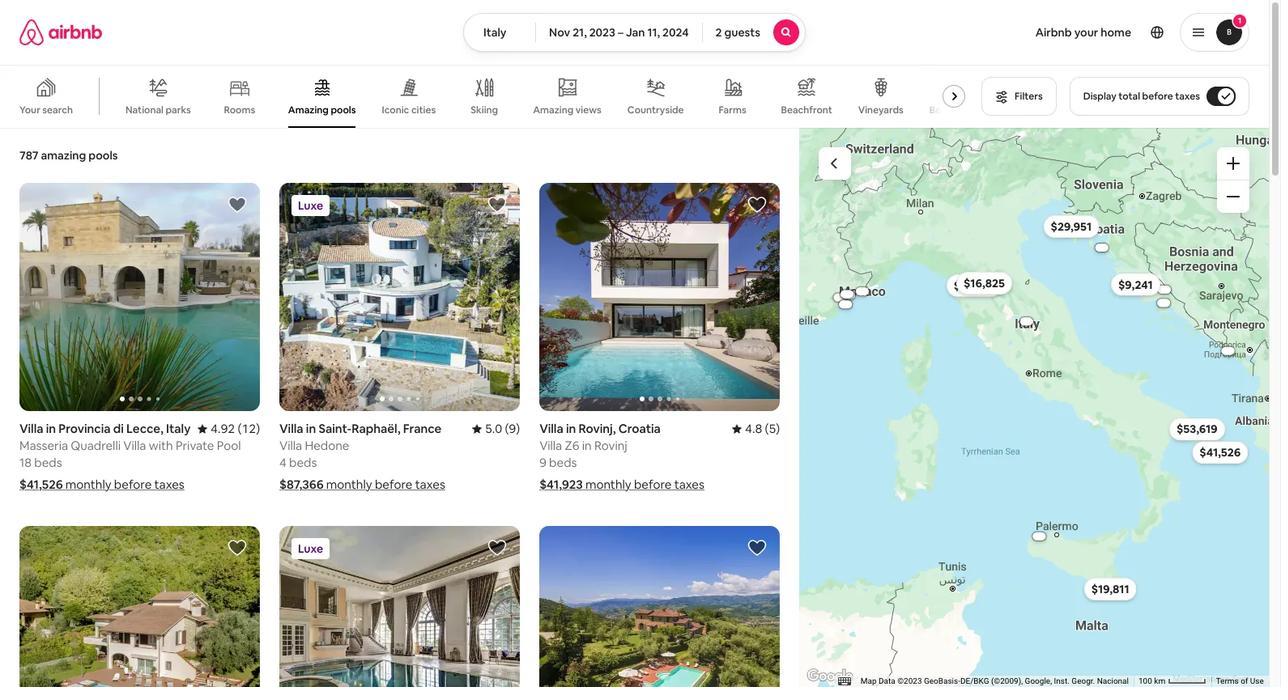 Task type: vqa. For each thing, say whether or not it's contained in the screenshot.


Task type: describe. For each thing, give the bounding box(es) containing it.
iconic
[[382, 103, 409, 116]]

0 vertical spatial pools
[[331, 104, 356, 117]]

inst.
[[1054, 677, 1070, 686]]

your
[[19, 104, 40, 117]]

guests
[[724, 25, 760, 40]]

787 amazing pools
[[19, 148, 118, 163]]

5.0 out of 5 average rating,  9 reviews image
[[472, 421, 520, 437]]

$29,951 button
[[1044, 215, 1099, 238]]

4.8 out of 5 average rating,  5 reviews image
[[732, 421, 780, 437]]

$41,526 inside button
[[1200, 445, 1241, 460]]

beachfront
[[781, 104, 832, 117]]

geogr.
[[1072, 677, 1095, 686]]

taxes inside villa in saint-raphaël, france villa hedone 4 beds $87,366 monthly before taxes
[[415, 477, 445, 493]]

$286,903 button
[[846, 287, 879, 295]]

monthly inside villa in rovinj, croatia villa z6 in rovinj 9 beds $41,923 monthly before taxes
[[586, 477, 631, 493]]

rovinj
[[594, 438, 627, 454]]

your search
[[19, 104, 73, 117]]

$286,903
[[853, 289, 873, 294]]

croatia
[[619, 421, 661, 437]]

di
[[113, 421, 124, 437]]

&
[[950, 104, 956, 117]]

$41,923
[[540, 477, 583, 493]]

4.8 (5)
[[745, 421, 780, 437]]

4.92 (12)
[[211, 421, 260, 437]]

private
[[176, 438, 214, 454]]

national
[[126, 103, 164, 116]]

$16,825
[[964, 276, 1005, 290]]

$87,366 inside button
[[837, 302, 854, 307]]

$37,124
[[1019, 319, 1035, 324]]

nov 21, 2023 – jan 11, 2024
[[549, 25, 689, 40]]

google,
[[1025, 677, 1052, 686]]

4.92
[[211, 421, 235, 437]]

$53,619 button
[[1170, 418, 1225, 441]]

views
[[576, 103, 602, 116]]

group containing national parks
[[0, 65, 1007, 128]]

$14,372 button
[[1023, 532, 1056, 540]]

before inside villa in rovinj, croatia villa z6 in rovinj 9 beds $41,923 monthly before taxes
[[634, 477, 672, 493]]

100 km button
[[1134, 676, 1212, 688]]

beds inside villa in rovinj, croatia villa z6 in rovinj 9 beds $41,923 monthly before taxes
[[549, 455, 577, 471]]

filters
[[1015, 90, 1043, 103]]

$15,336 button
[[1212, 347, 1245, 355]]

$19,811 button
[[1084, 578, 1137, 601]]

amazing views
[[533, 103, 602, 116]]

zoom out image
[[1227, 190, 1240, 203]]

map
[[861, 677, 877, 686]]

in for rovinj,
[[566, 421, 576, 437]]

italy button
[[463, 13, 536, 52]]

airbnb
[[1036, 25, 1072, 40]]

italy inside villa in provincia di lecce, italy masseria quadrelli villa with private pool 18 beds $41,526 monthly before taxes
[[166, 421, 191, 437]]

provincia
[[59, 421, 111, 437]]

$19,782
[[1156, 300, 1172, 305]]

de/bkg
[[961, 677, 989, 686]]

filters button
[[982, 77, 1057, 116]]

map data ©2023 geobasis-de/bkg (©2009), google, inst. geogr. nacional
[[861, 677, 1129, 686]]

taxes inside villa in rovinj, croatia villa z6 in rovinj 9 beds $41,923 monthly before taxes
[[674, 477, 705, 493]]

bed & breakfasts
[[930, 104, 1007, 117]]

airbnb your home link
[[1026, 15, 1141, 49]]

add to wishlist: villa in provincia di lecce, italy image
[[228, 195, 247, 215]]

iconic cities
[[382, 103, 436, 116]]

terms
[[1216, 677, 1239, 686]]

787
[[19, 148, 38, 163]]

–
[[618, 25, 624, 40]]

cities
[[411, 103, 436, 116]]

in right "z6"
[[582, 438, 592, 454]]

amazing for amazing views
[[533, 103, 574, 116]]

none search field containing italy
[[463, 13, 806, 52]]

add to wishlist: villa in saint-raphaël, france image
[[488, 195, 507, 215]]

villa in saint-raphaël, france villa hedone 4 beds $87,366 monthly before taxes
[[279, 421, 445, 493]]

google image
[[804, 667, 857, 688]]

google map
showing 26 stays. region
[[800, 128, 1269, 688]]

1 button
[[1180, 13, 1250, 52]]

5.0 (9)
[[485, 421, 520, 437]]

france
[[403, 421, 442, 437]]

jan
[[626, 25, 645, 40]]

(5)
[[765, 421, 780, 437]]

11,
[[648, 25, 660, 40]]

geobasis-
[[924, 677, 961, 686]]

villa in provincia di lecce, italy masseria quadrelli villa with private pool 18 beds $41,526 monthly before taxes
[[19, 421, 241, 493]]

in for provincia
[[46, 421, 56, 437]]

bed
[[930, 104, 947, 117]]

5.0
[[485, 421, 502, 437]]



Task type: locate. For each thing, give the bounding box(es) containing it.
$15,336
[[1220, 348, 1237, 353]]

raphaël,
[[352, 421, 400, 437]]

$21,632 button
[[1086, 243, 1118, 252]]

of
[[1241, 677, 1249, 686]]

monthly down quadrelli
[[65, 477, 111, 493]]

0 horizontal spatial italy
[[166, 421, 191, 437]]

1 monthly from the left
[[65, 477, 111, 493]]

amazing pools
[[288, 104, 356, 117]]

in
[[46, 421, 56, 437], [306, 421, 316, 437], [566, 421, 576, 437], [582, 438, 592, 454]]

km
[[1155, 677, 1166, 686]]

beds inside villa in provincia di lecce, italy masseria quadrelli villa with private pool 18 beds $41,526 monthly before taxes
[[34, 455, 62, 471]]

$53,619
[[1177, 422, 1218, 437]]

beds
[[34, 455, 62, 471], [289, 455, 317, 471], [549, 455, 577, 471]]

nov 21, 2023 – jan 11, 2024 button
[[535, 13, 703, 52]]

1 horizontal spatial pools
[[331, 104, 356, 117]]

in up hedone
[[306, 421, 316, 437]]

saint-
[[319, 421, 352, 437]]

1 vertical spatial $87,366
[[279, 477, 324, 493]]

1 horizontal spatial $41,526
[[1200, 445, 1241, 460]]

$37,124 button
[[1011, 317, 1043, 325]]

monthly
[[65, 477, 111, 493], [326, 477, 372, 493], [586, 477, 631, 493]]

pools
[[331, 104, 356, 117], [88, 148, 118, 163]]

0 vertical spatial italy
[[484, 25, 507, 40]]

0 horizontal spatial amazing
[[288, 104, 329, 117]]

zoom in image
[[1227, 157, 1240, 170]]

$29,913 button
[[947, 274, 1002, 297]]

$21,632
[[1094, 245, 1110, 250]]

$87,366 inside villa in saint-raphaël, france villa hedone 4 beds $87,366 monthly before taxes
[[279, 477, 324, 493]]

monthly inside villa in provincia di lecce, italy masseria quadrelli villa with private pool 18 beds $41,526 monthly before taxes
[[65, 477, 111, 493]]

0 vertical spatial $87,366
[[837, 302, 854, 307]]

0 vertical spatial $41,526
[[1200, 445, 1241, 460]]

$9,241 button
[[1111, 273, 1160, 296]]

$87,366 down $286,903 button
[[837, 302, 854, 307]]

terms of use
[[1216, 677, 1264, 686]]

4.92 out of 5 average rating,  12 reviews image
[[198, 421, 260, 437]]

beds inside villa in saint-raphaël, france villa hedone 4 beds $87,366 monthly before taxes
[[289, 455, 317, 471]]

1 horizontal spatial monthly
[[326, 477, 372, 493]]

1 vertical spatial italy
[[166, 421, 191, 437]]

4
[[279, 455, 287, 471]]

before right total
[[1142, 90, 1173, 103]]

parks
[[166, 103, 191, 116]]

before down raphaël,
[[375, 477, 413, 493]]

search
[[42, 104, 73, 117]]

rooms
[[224, 104, 255, 117]]

italy inside button
[[484, 25, 507, 40]]

nov
[[549, 25, 570, 40]]

italy up private
[[166, 421, 191, 437]]

$87,366 down 4
[[279, 477, 324, 493]]

1 horizontal spatial italy
[[484, 25, 507, 40]]

$29,951
[[1051, 219, 1092, 234]]

$14,372
[[1031, 534, 1048, 539]]

amazing left views
[[533, 103, 574, 116]]

monthly down the rovinj
[[586, 477, 631, 493]]

18
[[19, 455, 32, 471]]

$19,782 button
[[1148, 299, 1180, 307]]

before inside villa in saint-raphaël, france villa hedone 4 beds $87,366 monthly before taxes
[[375, 477, 413, 493]]

nacional
[[1097, 677, 1129, 686]]

countryside
[[628, 104, 684, 117]]

2 guests button
[[702, 13, 806, 52]]

add to wishlist: villa in faltugnano, italy image
[[228, 539, 247, 558]]

2024
[[663, 25, 689, 40]]

pool
[[217, 438, 241, 454]]

in for saint-
[[306, 421, 316, 437]]

airbnb your home
[[1036, 25, 1131, 40]]

0 horizontal spatial pools
[[88, 148, 118, 163]]

0 horizontal spatial monthly
[[65, 477, 111, 493]]

2 horizontal spatial monthly
[[586, 477, 631, 493]]

(12)
[[238, 421, 260, 437]]

in inside villa in provincia di lecce, italy masseria quadrelli villa with private pool 18 beds $41,526 monthly before taxes
[[46, 421, 56, 437]]

italy
[[484, 25, 507, 40], [166, 421, 191, 437]]

amazing
[[41, 148, 86, 163]]

home
[[1101, 25, 1131, 40]]

(©2009),
[[991, 677, 1023, 686]]

1 horizontal spatial beds
[[289, 455, 317, 471]]

9
[[540, 455, 547, 471]]

$41,526 inside villa in provincia di lecce, italy masseria quadrelli villa with private pool 18 beds $41,526 monthly before taxes
[[19, 477, 63, 493]]

0 horizontal spatial $87,366
[[279, 477, 324, 493]]

3 monthly from the left
[[586, 477, 631, 493]]

display
[[1083, 90, 1117, 103]]

2 horizontal spatial beds
[[549, 455, 577, 471]]

100
[[1139, 677, 1153, 686]]

1 beds from the left
[[34, 455, 62, 471]]

keyboard shortcuts image
[[838, 678, 851, 686]]

amazing right rooms
[[288, 104, 329, 117]]

©2023
[[898, 677, 922, 686]]

$87,366 button
[[830, 300, 862, 308]]

$19,811
[[1092, 582, 1130, 597]]

quadrelli
[[71, 438, 121, 454]]

monthly down hedone
[[326, 477, 372, 493]]

national parks
[[126, 103, 191, 116]]

beds right 4
[[289, 455, 317, 471]]

1 vertical spatial $41,526
[[19, 477, 63, 493]]

add to wishlist: villa in grasse, france image
[[488, 539, 507, 558]]

1 horizontal spatial $87,366
[[837, 302, 854, 307]]

z6
[[565, 438, 580, 454]]

beds down "z6"
[[549, 455, 577, 471]]

in up "z6"
[[566, 421, 576, 437]]

add to wishlist: villa in rovinj, croatia image
[[748, 195, 767, 215]]

breakfasts
[[958, 104, 1007, 117]]

pools right amazing
[[88, 148, 118, 163]]

$16,825 button
[[957, 272, 1012, 294]]

0 horizontal spatial beds
[[34, 455, 62, 471]]

2023
[[589, 25, 616, 40]]

display total before taxes
[[1083, 90, 1200, 103]]

before inside villa in provincia di lecce, italy masseria quadrelli villa with private pool 18 beds $41,526 monthly before taxes
[[114, 477, 152, 493]]

taxes inside villa in provincia di lecce, italy masseria quadrelli villa with private pool 18 beds $41,526 monthly before taxes
[[154, 477, 184, 493]]

2 monthly from the left
[[326, 477, 372, 493]]

21,
[[573, 25, 587, 40]]

3 beds from the left
[[549, 455, 577, 471]]

vineyards
[[858, 104, 904, 117]]

1 horizontal spatial amazing
[[533, 103, 574, 116]]

in up "masseria"
[[46, 421, 56, 437]]

total
[[1119, 90, 1140, 103]]

italy left nov
[[484, 25, 507, 40]]

your
[[1074, 25, 1098, 40]]

None search field
[[463, 13, 806, 52]]

100 km
[[1139, 677, 1168, 686]]

$29,913
[[954, 278, 995, 293]]

before
[[1142, 90, 1173, 103], [114, 477, 152, 493], [375, 477, 413, 493], [634, 477, 672, 493]]

before down with
[[114, 477, 152, 493]]

$41,526 down 18
[[19, 477, 63, 493]]

rovinj,
[[579, 421, 616, 437]]

2 beds from the left
[[289, 455, 317, 471]]

1 vertical spatial pools
[[88, 148, 118, 163]]

2
[[716, 25, 722, 40]]

profile element
[[825, 0, 1250, 65]]

pools left iconic
[[331, 104, 356, 117]]

skiing
[[471, 104, 498, 117]]

in inside villa in saint-raphaël, france villa hedone 4 beds $87,366 monthly before taxes
[[306, 421, 316, 437]]

amazing for amazing pools
[[288, 104, 329, 117]]

before down croatia
[[634, 477, 672, 493]]

villa
[[19, 421, 43, 437], [279, 421, 303, 437], [540, 421, 563, 437], [123, 438, 146, 454], [279, 438, 302, 454], [540, 438, 562, 454]]

add to wishlist: villa in monsummano terme, italy image
[[748, 539, 767, 558]]

amazing
[[533, 103, 574, 116], [288, 104, 329, 117]]

taxes
[[1175, 90, 1200, 103], [154, 477, 184, 493], [415, 477, 445, 493], [674, 477, 705, 493]]

masseria
[[19, 438, 68, 454]]

group
[[0, 65, 1007, 128], [19, 183, 260, 412], [279, 183, 520, 412], [540, 183, 780, 412], [19, 527, 260, 688], [279, 527, 520, 688], [540, 527, 780, 688]]

2 guests
[[716, 25, 760, 40]]

beds down "masseria"
[[34, 455, 62, 471]]

farms
[[719, 104, 746, 117]]

0 horizontal spatial $41,526
[[19, 477, 63, 493]]

terms of use link
[[1216, 677, 1264, 686]]

(9)
[[505, 421, 520, 437]]

with
[[149, 438, 173, 454]]

$41,526 down $53,619 button
[[1200, 445, 1241, 460]]

$41,526 button
[[1193, 441, 1248, 464]]

monthly inside villa in saint-raphaël, france villa hedone 4 beds $87,366 monthly before taxes
[[326, 477, 372, 493]]



